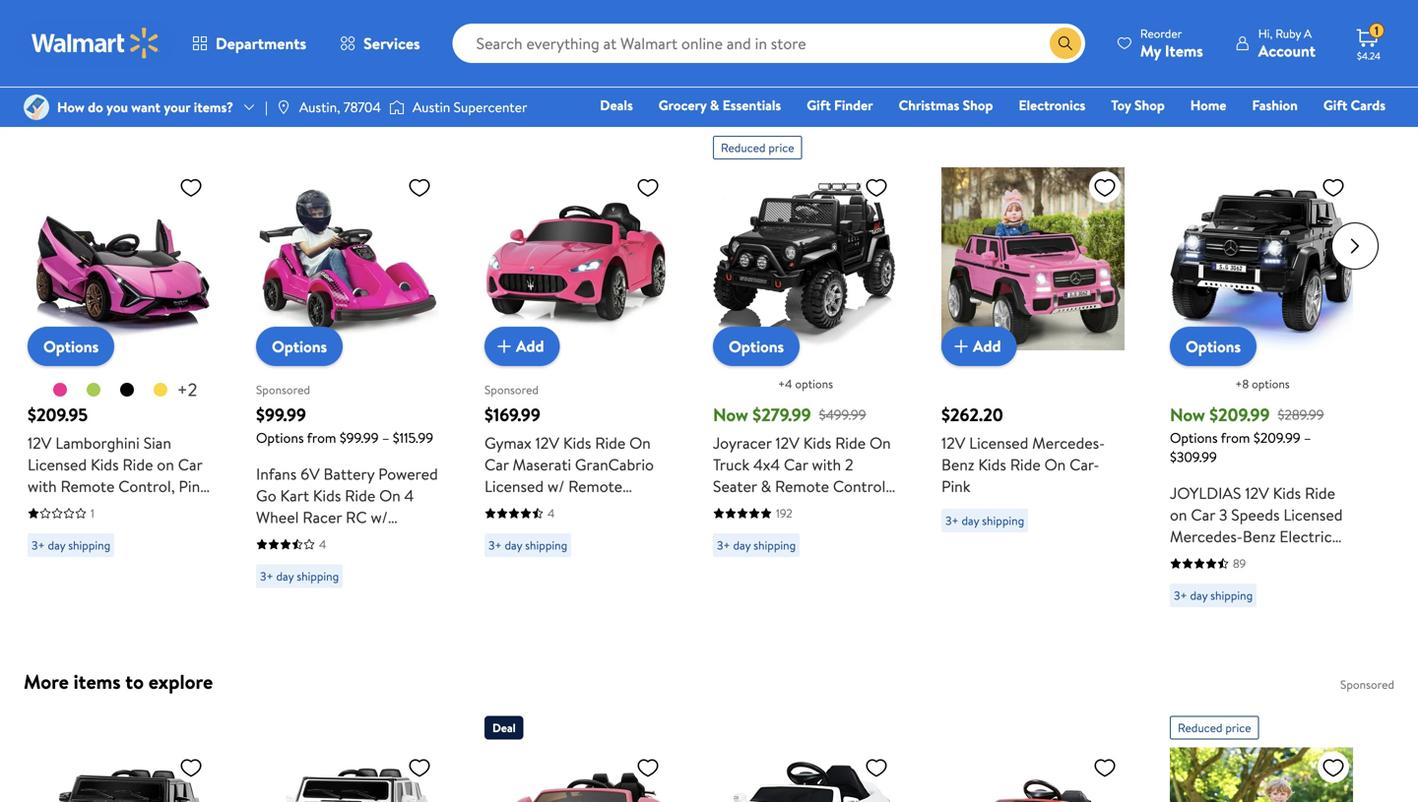 Task type: locate. For each thing, give the bounding box(es) containing it.
control,
[[118, 476, 175, 497], [833, 476, 889, 497], [1170, 569, 1226, 591]]

gift for cards
[[1323, 96, 1348, 115]]

w/ right control&
[[548, 476, 565, 497]]

shipping down girls
[[68, 537, 110, 554]]

pink right toddlers
[[179, 476, 208, 497]]

on
[[157, 454, 174, 476], [1170, 504, 1187, 526], [804, 519, 821, 541]]

now for $279.99
[[713, 403, 748, 427]]

2 – from the left
[[1304, 428, 1311, 447]]

powered up bluetooth
[[805, 497, 865, 519]]

remote inside the sponsored $169.99 gymax 12v kids ride on car maserati grancabrio licensed w/ remote control& lights pink
[[568, 476, 622, 497]]

account
[[1258, 40, 1316, 62]]

1 horizontal spatial benz
[[1243, 526, 1276, 547]]

options link up +4
[[713, 327, 800, 366]]

add to favorites list, joyldias 12v kids ride on car 3 speeds licensed mercedes-benz electric toy w/ bluetooth, remote control, led lights (white) image
[[408, 756, 431, 780]]

0 horizontal spatial from
[[307, 428, 336, 447]]

sponsored $99.99 options from $99.99 – $115.99
[[256, 381, 433, 447]]

w/ left 89 at the bottom right of page
[[1197, 547, 1214, 569]]

electric inside now $279.99 $499.99 joyracer 12v kids ride on truck 4x4 car with 2 seater & remote control, 10ah battery powered electric ride on toys w/ 4*75w motor, bluetooth mp3 music, 4 wheels suspension, 3 speeds black
[[713, 519, 766, 541]]

0 vertical spatial benz
[[941, 454, 974, 476]]

price up costway mercedes benz 12v electric kids ride on car rc remote control w/trunk pink image
[[1225, 720, 1251, 737]]

2 now from the left
[[1170, 403, 1205, 427]]

lights inside joyldias 12v kids ride on car 3 speeds licensed mercedes-benz electric toy w/ bluetooth, remote control, led lights (black)
[[1263, 569, 1303, 591]]

joyracer
[[713, 432, 772, 454]]

on
[[629, 432, 651, 454], [870, 432, 891, 454], [1044, 454, 1066, 476], [379, 485, 401, 507]]

1 horizontal spatial mercedes-
[[1170, 526, 1243, 547]]

gift cards registry
[[1159, 96, 1386, 142]]

$209.95
[[28, 403, 88, 427]]

0 vertical spatial powered
[[378, 463, 438, 485]]

ride
[[595, 432, 626, 454], [835, 432, 866, 454], [123, 454, 153, 476], [1010, 454, 1041, 476], [1305, 482, 1335, 504], [345, 485, 375, 507], [769, 519, 800, 541]]

registry
[[1159, 123, 1209, 142]]

gift inside gift cards registry
[[1323, 96, 1348, 115]]

sponsored up add to favorites list, costway mercedes benz 12v electric kids ride on car rc remote control w/trunk pink icon
[[1340, 676, 1394, 693]]

2 horizontal spatial on
[[1170, 504, 1187, 526]]

add button up the $169.99
[[485, 327, 560, 366]]

w/ right toys
[[858, 519, 875, 541]]

day
[[962, 512, 979, 529], [48, 537, 65, 554], [505, 537, 522, 554], [733, 537, 751, 554], [276, 568, 294, 585], [1190, 587, 1208, 604]]

0 horizontal spatial –
[[382, 428, 389, 447]]

$169.99
[[485, 403, 540, 427]]

1
[[1375, 22, 1379, 39], [91, 505, 94, 522]]

0 vertical spatial lights
[[551, 497, 592, 519]]

registry link
[[1150, 122, 1218, 143]]

& inside infans 6v battery powered go kart kids ride on 4 wheel racer rc w/ bumper & music
[[313, 528, 324, 550]]

0 horizontal spatial speeds
[[808, 584, 857, 606]]

with inside $209.95 12v lamborghini sian licensed kids ride on car with remote control, pink car for girls toddlers
[[28, 476, 57, 497]]

options link up sponsored $99.99 options from $99.99 – $115.99
[[256, 327, 343, 366]]

wheels
[[809, 562, 858, 584]]

licensed inside $262.20 12v licensed mercedes- benz kids ride on car- pink
[[969, 432, 1028, 454]]

control, inside joyldias 12v kids ride on car 3 speeds licensed mercedes-benz electric toy w/ bluetooth, remote control, led lights (black)
[[1170, 569, 1226, 591]]

yellow image
[[152, 382, 168, 398]]

control, down sian
[[118, 476, 175, 497]]

12v down $209.95 on the left of page
[[28, 432, 52, 454]]

0 horizontal spatial add button
[[485, 327, 560, 366]]

electronics
[[1019, 96, 1086, 115]]

green image
[[85, 382, 101, 398]]

austin supercenter
[[413, 97, 527, 117]]

price down essentials
[[768, 139, 794, 156]]

1 vertical spatial benz
[[1243, 526, 1276, 547]]

product group containing deal
[[485, 708, 685, 803]]

1 horizontal spatial shop
[[1134, 96, 1165, 115]]

options up infans
[[256, 428, 304, 447]]

0 vertical spatial price
[[768, 139, 794, 156]]

–
[[382, 428, 389, 447], [1304, 428, 1311, 447]]

2 horizontal spatial control,
[[1170, 569, 1226, 591]]

12v right gymax
[[535, 432, 559, 454]]

2 shop from the left
[[1134, 96, 1165, 115]]

remote inside $209.95 12v lamborghini sian licensed kids ride on car with remote control, pink car for girls toddlers
[[61, 476, 115, 497]]

one debit link
[[1226, 122, 1310, 143]]

remote right bluetooth,
[[1293, 547, 1347, 569]]

walmart+
[[1327, 123, 1386, 142]]

1 vertical spatial joyldias 12v kids ride on car 3 speeds licensed mercedes-benz electric toy w/ bluetooth, remote control, led lights (black) image
[[28, 748, 211, 803]]

2 horizontal spatial &
[[761, 476, 771, 497]]

licensed inside the sponsored $169.99 gymax 12v kids ride on car maserati grancabrio licensed w/ remote control& lights pink
[[485, 476, 544, 497]]

tobbi 6v licensed mercedes benz kids ride on car w/ remote control lights music age 3-6 child, red image
[[941, 748, 1125, 803]]

$115.99
[[393, 428, 433, 447]]

1 horizontal spatial 3
[[1219, 504, 1228, 526]]

0 horizontal spatial electric
[[713, 519, 766, 541]]

1 horizontal spatial now
[[1170, 403, 1205, 427]]

1 vertical spatial speeds
[[808, 584, 857, 606]]

reduced
[[721, 139, 766, 156], [1178, 720, 1223, 737]]

4 options link from the left
[[1170, 327, 1257, 366]]

mercedes-
[[1032, 432, 1105, 454], [1170, 526, 1243, 547]]

Search search field
[[453, 24, 1085, 63]]

3 options link from the left
[[713, 327, 800, 366]]

12v inside $262.20 12v licensed mercedes- benz kids ride on car- pink
[[941, 432, 965, 454]]

– inside the now $209.99 $289.99 options from $209.99 – $309.99
[[1304, 428, 1311, 447]]

1 vertical spatial powered
[[805, 497, 865, 519]]

2 vertical spatial &
[[313, 528, 324, 550]]

control&
[[485, 497, 547, 519]]

2 options link from the left
[[256, 327, 343, 366]]

1 horizontal spatial powered
[[805, 497, 865, 519]]

(black)
[[1307, 569, 1354, 591]]

1 horizontal spatial options
[[1252, 376, 1290, 392]]

Walmart Site-Wide search field
[[453, 24, 1085, 63]]

$209.99 down $289.99
[[1254, 428, 1301, 447]]

reduced price up costway mercedes benz 12v electric kids ride on car rc remote control w/trunk pink image
[[1178, 720, 1251, 737]]

4x4
[[753, 454, 780, 476]]

shop for christmas shop
[[963, 96, 993, 115]]

sponsored inside the sponsored $169.99 gymax 12v kids ride on car maserati grancabrio licensed w/ remote control& lights pink
[[485, 381, 539, 398]]

powered inside infans 6v battery powered go kart kids ride on 4 wheel racer rc w/ bumper & music
[[378, 463, 438, 485]]

1 vertical spatial battery
[[750, 497, 801, 519]]

car right 4x4
[[784, 454, 808, 476]]

4 right rc
[[404, 485, 414, 507]]

ride right maserati
[[595, 432, 626, 454]]

1 vertical spatial 1
[[91, 505, 94, 522]]

one debit
[[1235, 123, 1301, 142]]

kids inside now $279.99 $499.99 joyracer 12v kids ride on truck 4x4 car with 2 seater & remote control, 10ah battery powered electric ride on toys w/ 4*75w motor, bluetooth mp3 music, 4 wheels suspension, 3 speeds black
[[803, 432, 831, 454]]

1 horizontal spatial add button
[[941, 327, 1017, 366]]

sponsored
[[1321, 18, 1375, 35], [256, 381, 310, 398], [485, 381, 539, 398], [1340, 676, 1394, 693]]

cards
[[1351, 96, 1386, 115]]

remote inside joyldias 12v kids ride on car 3 speeds licensed mercedes-benz electric toy w/ bluetooth, remote control, led lights (black)
[[1293, 547, 1347, 569]]

on inside $209.95 12v lamborghini sian licensed kids ride on car with remote control, pink car for girls toddlers
[[157, 454, 174, 476]]

1 horizontal spatial lights
[[1263, 569, 1303, 591]]

sian
[[143, 432, 171, 454]]

on inside infans 6v battery powered go kart kids ride on 4 wheel racer rc w/ bumper & music
[[379, 485, 401, 507]]

w/ inside now $279.99 $499.99 joyracer 12v kids ride on truck 4x4 car with 2 seater & remote control, 10ah battery powered electric ride on toys w/ 4*75w motor, bluetooth mp3 music, 4 wheels suspension, 3 speeds black
[[858, 519, 875, 541]]

sponsored up the $169.99
[[485, 381, 539, 398]]

3+ day shipping down control&
[[488, 537, 567, 554]]

add for sponsored
[[516, 335, 544, 357]]

sponsored up infans
[[256, 381, 310, 398]]

2 add to cart image from the left
[[949, 335, 973, 358]]

shop up registry link
[[1134, 96, 1165, 115]]

kids down $262.20
[[978, 454, 1006, 476]]

on left car-
[[1044, 454, 1066, 476]]

0 vertical spatial 3
[[1219, 504, 1228, 526]]

1 shop from the left
[[963, 96, 993, 115]]

$99.99 left $115.99
[[340, 428, 379, 447]]

options link
[[28, 327, 114, 366], [256, 327, 343, 366], [713, 327, 800, 366], [1170, 327, 1257, 366]]

remote up "192"
[[775, 476, 829, 497]]

olakids 12v electric kids ride on car, licensed mercedes benz gla45 toy car with remote control, mp3 plug, usb, 2 speeds, led lights, battery powered toy vehicle for toddler children (white) image
[[713, 748, 896, 803]]

1 horizontal spatial battery
[[750, 497, 801, 519]]

add
[[516, 335, 544, 357], [973, 335, 1001, 357]]

powered inside now $279.99 $499.99 joyracer 12v kids ride on truck 4x4 car with 2 seater & remote control, 10ah battery powered electric ride on toys w/ 4*75w motor, bluetooth mp3 music, 4 wheels suspension, 3 speeds black
[[805, 497, 865, 519]]

now inside the now $209.99 $289.99 options from $209.99 – $309.99
[[1170, 403, 1205, 427]]

1 vertical spatial lights
[[1263, 569, 1303, 591]]

now for $209.99
[[1170, 403, 1205, 427]]

truck
[[713, 454, 750, 476]]

now inside now $279.99 $499.99 joyracer 12v kids ride on truck 4x4 car with 2 seater & remote control, 10ah battery powered electric ride on toys w/ 4*75w motor, bluetooth mp3 music, 4 wheels suspension, 3 speeds black
[[713, 403, 748, 427]]

3+ day shipping down 89 at the bottom right of page
[[1174, 587, 1253, 604]]

1 horizontal spatial  image
[[276, 99, 291, 115]]

toy
[[1111, 96, 1131, 115], [1170, 547, 1193, 569]]

1 horizontal spatial add to cart image
[[949, 335, 973, 358]]

product group containing $169.99
[[485, 128, 670, 615]]

toy inside joyldias 12v kids ride on car 3 speeds licensed mercedes-benz electric toy w/ bluetooth, remote control, led lights (black)
[[1170, 547, 1193, 569]]

0 vertical spatial 1
[[1375, 22, 1379, 39]]

0 horizontal spatial reduced
[[721, 139, 766, 156]]

options link for 12v lamborghini sian licensed kids ride on car with remote control, pink car for girls toddlers
[[28, 327, 114, 366]]

0 horizontal spatial mercedes-
[[1032, 432, 1105, 454]]

benz inside joyldias 12v kids ride on car 3 speeds licensed mercedes-benz electric toy w/ bluetooth, remote control, led lights (black)
[[1243, 526, 1276, 547]]

options
[[43, 336, 99, 357], [272, 336, 327, 357], [729, 336, 784, 357], [1186, 336, 1241, 357], [256, 428, 304, 447], [1170, 428, 1218, 447]]

walmart image
[[32, 28, 160, 59]]

1 add button from the left
[[485, 327, 560, 366]]

shop inside "link"
[[1134, 96, 1165, 115]]

speeds down bluetooth
[[808, 584, 857, 606]]

day down for in the left bottom of the page
[[48, 537, 65, 554]]

kids down '$499.99'
[[803, 432, 831, 454]]

add button for sponsored
[[485, 327, 560, 366]]

0 horizontal spatial &
[[313, 528, 324, 550]]

product group containing +2
[[28, 128, 213, 615]]

2 horizontal spatial pink
[[941, 476, 971, 497]]

12v inside $209.95 12v lamborghini sian licensed kids ride on car with remote control, pink car for girls toddlers
[[28, 432, 52, 454]]

12v inside joyldias 12v kids ride on car 3 speeds licensed mercedes-benz electric toy w/ bluetooth, remote control, led lights (black)
[[1245, 482, 1269, 504]]

1 – from the left
[[382, 428, 389, 447]]

0 horizontal spatial lights
[[551, 497, 592, 519]]

control, up toys
[[833, 476, 889, 497]]

mercedes- inside $262.20 12v licensed mercedes- benz kids ride on car- pink
[[1032, 432, 1105, 454]]

3 inside now $279.99 $499.99 joyracer 12v kids ride on truck 4x4 car with 2 seater & remote control, 10ah battery powered electric ride on toys w/ 4*75w motor, bluetooth mp3 music, 4 wheels suspension, 3 speeds black
[[796, 584, 805, 606]]

1 horizontal spatial control,
[[833, 476, 889, 497]]

 image for austin, 78704
[[276, 99, 291, 115]]

options link up pink icon
[[28, 327, 114, 366]]

1 horizontal spatial speeds
[[1231, 504, 1280, 526]]

0 horizontal spatial 3
[[796, 584, 805, 606]]

12v
[[28, 432, 52, 454], [535, 432, 559, 454], [776, 432, 800, 454], [941, 432, 965, 454], [1245, 482, 1269, 504]]

kids inside infans 6v battery powered go kart kids ride on 4 wheel racer rc w/ bumper & music
[[313, 485, 341, 507]]

shop for toy shop
[[1134, 96, 1165, 115]]

pink
[[179, 476, 208, 497], [941, 476, 971, 497], [596, 497, 625, 519]]

toys
[[824, 519, 854, 541]]

0 horizontal spatial joyldias 12v kids ride on car 3 speeds licensed mercedes-benz electric toy w/ bluetooth, remote control, led lights (black) image
[[28, 748, 211, 803]]

options inside the now $209.99 $289.99 options from $209.99 – $309.99
[[1170, 428, 1218, 447]]

4 right music,
[[795, 562, 805, 584]]

0 horizontal spatial pink
[[179, 476, 208, 497]]

ride up toddlers
[[123, 454, 153, 476]]

2 add button from the left
[[941, 327, 1017, 366]]

joyldias 12v kids ride on car 3 speeds licensed mercedes-benz electric toy w/ bluetooth, remote control, led lights (black) image for add to favorites list, joyldias 12v kids ride on car 3 speeds licensed mercedes-benz electric toy w/ bluetooth, remote control, led lights (black) image
[[28, 748, 211, 803]]

0 horizontal spatial 1
[[91, 505, 94, 522]]

1 horizontal spatial price
[[1225, 720, 1251, 737]]

explore
[[148, 668, 213, 696]]

benz inside $262.20 12v licensed mercedes- benz kids ride on car- pink
[[941, 454, 974, 476]]

& left music
[[313, 528, 324, 550]]

control, left 89 at the bottom right of page
[[1170, 569, 1226, 591]]

electric up (black)
[[1279, 526, 1332, 547]]

2 from from the left
[[1221, 428, 1250, 447]]

0 horizontal spatial toy
[[1111, 96, 1131, 115]]

options for infans 6v battery powered go kart kids ride on 4 wheel racer rc w/ bumper & music image
[[272, 336, 327, 357]]

2 add from the left
[[973, 335, 1001, 357]]

sponsored up $4.24
[[1321, 18, 1375, 35]]

$99.99 up infans
[[256, 403, 306, 427]]

0 vertical spatial speeds
[[1231, 504, 1280, 526]]

12v lamborghini sian licensed kids ride on car with remote control, pink car for girls toddlers image
[[28, 167, 211, 350]]

toy inside toy shop "link"
[[1111, 96, 1131, 115]]

0 horizontal spatial shop
[[963, 96, 993, 115]]

gift finder link
[[798, 95, 882, 116]]

electric inside joyldias 12v kids ride on car 3 speeds licensed mercedes-benz electric toy w/ bluetooth, remote control, led lights (black)
[[1279, 526, 1332, 547]]

christmas shop link
[[890, 95, 1002, 116]]

options up sponsored $99.99 options from $99.99 – $115.99
[[272, 336, 327, 357]]

benz down $262.20
[[941, 454, 974, 476]]

1 options link from the left
[[28, 327, 114, 366]]

w/ inside joyldias 12v kids ride on car 3 speeds licensed mercedes-benz electric toy w/ bluetooth, remote control, led lights (black)
[[1197, 547, 1214, 569]]

+2
[[177, 378, 197, 402]]

12v down $279.99
[[776, 432, 800, 454]]

add button up $262.20
[[941, 327, 1017, 366]]

$99.99
[[256, 403, 306, 427], [340, 428, 379, 447]]

electric down seater
[[713, 519, 766, 541]]

1 horizontal spatial &
[[710, 96, 719, 115]]

from inside sponsored $99.99 options from $99.99 – $115.99
[[307, 428, 336, 447]]

on left truck
[[629, 432, 651, 454]]

12v for joyldias
[[1245, 482, 1269, 504]]

options right +4
[[795, 376, 833, 392]]

0 horizontal spatial battery
[[324, 463, 374, 485]]

$279.99
[[753, 403, 811, 427]]

now $279.99 $499.99 joyracer 12v kids ride on truck 4x4 car with 2 seater & remote control, 10ah battery powered electric ride on toys w/ 4*75w motor, bluetooth mp3 music, 4 wheels suspension, 3 speeds black
[[713, 403, 897, 606]]

1 horizontal spatial with
[[812, 454, 841, 476]]

gift
[[807, 96, 831, 115], [1323, 96, 1348, 115]]

joyldias 12v kids ride on car 3 speeds licensed mercedes-benz electric toy w/ bluetooth, remote control, led lights (black) image
[[1170, 167, 1353, 350], [28, 748, 211, 803]]

0 horizontal spatial on
[[157, 454, 174, 476]]

black image
[[119, 382, 135, 398]]

kart
[[280, 485, 309, 507]]

kids inside the sponsored $169.99 gymax 12v kids ride on car maserati grancabrio licensed w/ remote control& lights pink
[[563, 432, 591, 454]]

now up $309.99
[[1170, 403, 1205, 427]]

0 horizontal spatial add to cart image
[[492, 335, 516, 358]]

1 gift from the left
[[807, 96, 831, 115]]

options for +8 options
[[1252, 376, 1290, 392]]

powered
[[378, 463, 438, 485], [805, 497, 865, 519]]

options up joyldias
[[1170, 428, 1218, 447]]

1 add to cart image from the left
[[492, 335, 516, 358]]

control, for now
[[833, 476, 889, 497]]

w/ inside the sponsored $169.99 gymax 12v kids ride on car maserati grancabrio licensed w/ remote control& lights pink
[[548, 476, 565, 497]]

car left maserati
[[485, 454, 509, 476]]

options for joyracer 12v kids ride on truck 4x4 car with 2 seater & remote control, 10ah battery powered electric ride on toys w/ 4*75w motor, bluetooth mp3 music, 4 wheels suspension, 3 speeds black image
[[729, 336, 784, 357]]

day down "bumper"
[[276, 568, 294, 585]]

shipping down control&
[[525, 537, 567, 554]]

0 horizontal spatial benz
[[941, 454, 974, 476]]

1 horizontal spatial toy
[[1170, 547, 1193, 569]]

remote
[[61, 476, 115, 497], [568, 476, 622, 497], [775, 476, 829, 497], [1293, 547, 1347, 569]]

1 vertical spatial 3
[[796, 584, 805, 606]]

0 horizontal spatial  image
[[24, 95, 49, 120]]

1 horizontal spatial electric
[[1279, 526, 1332, 547]]

add to cart image up $262.20
[[949, 335, 973, 358]]

1 horizontal spatial joyldias 12v kids ride on car 3 speeds licensed mercedes-benz electric toy w/ bluetooth, remote control, led lights (black) image
[[1170, 167, 1353, 350]]

licensed up for in the left bottom of the page
[[28, 454, 87, 476]]

battery down 4x4
[[750, 497, 801, 519]]

pink down $262.20
[[941, 476, 971, 497]]

licensed inside $209.95 12v lamborghini sian licensed kids ride on car with remote control, pink car for girls toddlers
[[28, 454, 87, 476]]

1 horizontal spatial –
[[1304, 428, 1311, 447]]

0 horizontal spatial $99.99
[[256, 403, 306, 427]]

0 vertical spatial battery
[[324, 463, 374, 485]]

0 horizontal spatial price
[[768, 139, 794, 156]]

4 inside now $279.99 $499.99 joyracer 12v kids ride on truck 4x4 car with 2 seater & remote control, 10ah battery powered electric ride on toys w/ 4*75w motor, bluetooth mp3 music, 4 wheels suspension, 3 speeds black
[[795, 562, 805, 584]]

0 vertical spatial mercedes-
[[1032, 432, 1105, 454]]

2 options from the left
[[1252, 376, 1290, 392]]

my
[[1140, 40, 1161, 62]]

1 vertical spatial toy
[[1170, 547, 1193, 569]]

from inside the now $209.99 $289.99 options from $209.99 – $309.99
[[1221, 428, 1250, 447]]

car left for in the left bottom of the page
[[28, 497, 52, 519]]

options up +8 at the top right of the page
[[1186, 336, 1241, 357]]

add to cart image up the $169.99
[[492, 335, 516, 358]]

1 vertical spatial reduced price
[[1178, 720, 1251, 737]]

– down $289.99
[[1304, 428, 1311, 447]]

reduced down essentials
[[721, 139, 766, 156]]

options up pink icon
[[43, 336, 99, 357]]

joyldias 12v kids ride on car 3 speeds licensed mercedes-benz electric toy w/ bluetooth, remote control, led lights (black)
[[1170, 482, 1354, 591]]

ad disclaimer and feedback image
[[1379, 19, 1394, 34]]

options for +4 options
[[795, 376, 833, 392]]

departments button
[[175, 20, 323, 67]]

on inside $262.20 12v licensed mercedes- benz kids ride on car- pink
[[1044, 454, 1066, 476]]

1 horizontal spatial add
[[973, 335, 1001, 357]]

fashion
[[1252, 96, 1298, 115]]

1 horizontal spatial reduced
[[1178, 720, 1223, 737]]

shop
[[963, 96, 993, 115], [1134, 96, 1165, 115]]

3 right music,
[[796, 584, 805, 606]]

control, inside now $279.99 $499.99 joyracer 12v kids ride on truck 4x4 car with 2 seater & remote control, 10ah battery powered electric ride on toys w/ 4*75w motor, bluetooth mp3 music, 4 wheels suspension, 3 speeds black
[[833, 476, 889, 497]]

battery right 6v in the left of the page
[[324, 463, 374, 485]]

1 horizontal spatial from
[[1221, 428, 1250, 447]]

1 horizontal spatial gift
[[1323, 96, 1348, 115]]

sponsored $169.99 gymax 12v kids ride on car maserati grancabrio licensed w/ remote control& lights pink
[[485, 381, 654, 519]]

product group containing now $209.99
[[1170, 128, 1355, 615]]

to
[[125, 668, 144, 696]]

2
[[845, 454, 853, 476]]

grocery & essentials link
[[650, 95, 790, 116]]

1 options from the left
[[795, 376, 833, 392]]

led
[[1230, 569, 1259, 591]]

now
[[713, 403, 748, 427], [1170, 403, 1205, 427]]

& inside now $279.99 $499.99 joyracer 12v kids ride on truck 4x4 car with 2 seater & remote control, 10ah battery powered electric ride on toys w/ 4*75w motor, bluetooth mp3 music, 4 wheels suspension, 3 speeds black
[[761, 476, 771, 497]]

0 horizontal spatial options
[[795, 376, 833, 392]]

hikiddo electric ride on car for kids, licensed audi 12v powered ride-on toy with remote - pink image
[[485, 748, 668, 803]]

benz up 89 at the bottom right of page
[[1243, 526, 1276, 547]]

battery inside infans 6v battery powered go kart kids ride on 4 wheel racer rc w/ bumper & music
[[324, 463, 374, 485]]

ride inside infans 6v battery powered go kart kids ride on 4 wheel racer rc w/ bumper & music
[[345, 485, 375, 507]]

lights down maserati
[[551, 497, 592, 519]]

with left 2
[[812, 454, 841, 476]]

1 horizontal spatial on
[[804, 519, 821, 541]]

you
[[106, 97, 128, 117]]

on right 2
[[870, 432, 891, 454]]

 image
[[24, 95, 49, 120], [276, 99, 291, 115]]

add button
[[485, 327, 560, 366], [941, 327, 1017, 366]]

ride inside joyldias 12v kids ride on car 3 speeds licensed mercedes-benz electric toy w/ bluetooth, remote control, led lights (black)
[[1305, 482, 1335, 504]]

add to cart image
[[492, 335, 516, 358], [949, 335, 973, 358]]

2 gift from the left
[[1323, 96, 1348, 115]]

joyracer 12v kids ride on truck 4x4 car with 2 seater & remote control, 10ah battery powered electric ride on toys w/ 4*75w motor, bluetooth mp3 music, 4 wheels suspension, 3 speeds black image
[[713, 167, 896, 350]]

0 horizontal spatial reduced price
[[721, 139, 794, 156]]

0 horizontal spatial powered
[[378, 463, 438, 485]]

 image
[[389, 97, 405, 117]]

ride left car-
[[1010, 454, 1041, 476]]

add to favorites list, joyldias 12v kids ride on car 3 speeds licensed mercedes-benz electric toy w/ bluetooth, remote control, led lights (black) image
[[179, 756, 203, 780]]

search icon image
[[1058, 35, 1073, 51]]

hi,
[[1258, 25, 1273, 42]]

0 horizontal spatial with
[[28, 476, 57, 497]]

do
[[88, 97, 103, 117]]

0 vertical spatial $99.99
[[256, 403, 306, 427]]

1 now from the left
[[713, 403, 748, 427]]

gift left finder in the top right of the page
[[807, 96, 831, 115]]

12v down $262.20
[[941, 432, 965, 454]]

from up 6v in the left of the page
[[307, 428, 336, 447]]

remote down lamborghini
[[61, 476, 115, 497]]

0 vertical spatial joyldias 12v kids ride on car 3 speeds licensed mercedes-benz electric toy w/ bluetooth, remote control, led lights (black) image
[[1170, 167, 1353, 350]]

kids up girls
[[91, 454, 119, 476]]

speeds
[[1231, 504, 1280, 526], [808, 584, 857, 606]]

joyldias 12v kids ride on car 3 speeds licensed mercedes-benz electric toy w/ bluetooth, remote control, led lights (black) image for add to favorites list, joyldias 12v kids ride on car 3 speeds licensed mercedes-benz electric toy w/ bluetooth, remote control, led lights (black) icon
[[1170, 167, 1353, 350]]

shipping
[[982, 512, 1024, 529], [68, 537, 110, 554], [525, 537, 567, 554], [754, 537, 796, 554], [297, 568, 339, 585], [1210, 587, 1253, 604]]

product group
[[28, 128, 213, 615], [256, 128, 441, 615], [485, 128, 670, 615], [713, 128, 898, 615], [941, 128, 1127, 615], [1170, 128, 1355, 615], [485, 708, 685, 803], [1170, 708, 1371, 803]]

ride down $289.99
[[1305, 482, 1335, 504]]

– left $115.99
[[382, 428, 389, 447]]

1 add from the left
[[516, 335, 544, 357]]

on down $309.99
[[1170, 504, 1187, 526]]

0 vertical spatial &
[[710, 96, 719, 115]]

1 horizontal spatial $99.99
[[340, 428, 379, 447]]

0 vertical spatial toy
[[1111, 96, 1131, 115]]

0 vertical spatial $209.99
[[1209, 403, 1270, 427]]

now up joyracer
[[713, 403, 748, 427]]

options up +4
[[729, 336, 784, 357]]

12v for $209.95
[[28, 432, 52, 454]]

with left girls
[[28, 476, 57, 497]]

how
[[57, 97, 85, 117]]

mercedes- inside joyldias 12v kids ride on car 3 speeds licensed mercedes-benz electric toy w/ bluetooth, remote control, led lights (black)
[[1170, 526, 1243, 547]]

add to favorites list, 12v licensed mercedes-benz kids ride on car-pink image
[[1093, 175, 1117, 200]]

1 from from the left
[[307, 428, 336, 447]]

on up toddlers
[[157, 454, 174, 476]]

0 horizontal spatial now
[[713, 403, 748, 427]]

licensed inside joyldias 12v kids ride on car 3 speeds licensed mercedes-benz electric toy w/ bluetooth, remote control, led lights (black)
[[1284, 504, 1343, 526]]

0 horizontal spatial control,
[[118, 476, 175, 497]]

ride inside $262.20 12v licensed mercedes- benz kids ride on car- pink
[[1010, 454, 1041, 476]]

on inside the sponsored $169.99 gymax 12v kids ride on car maserati grancabrio licensed w/ remote control& lights pink
[[629, 432, 651, 454]]

powered down $115.99
[[378, 463, 438, 485]]

lamborghini
[[55, 432, 140, 454]]

shipping down $262.20 12v licensed mercedes- benz kids ride on car- pink
[[982, 512, 1024, 529]]

1 horizontal spatial pink
[[596, 497, 625, 519]]

product group containing $262.20
[[941, 128, 1127, 615]]

from right $309.99
[[1221, 428, 1250, 447]]

1 vertical spatial &
[[761, 476, 771, 497]]

1 vertical spatial mercedes-
[[1170, 526, 1243, 547]]

1 vertical spatial reduced
[[1178, 720, 1223, 737]]

licensed up (black)
[[1284, 504, 1343, 526]]

78704
[[344, 97, 381, 117]]

4 inside infans 6v battery powered go kart kids ride on 4 wheel racer rc w/ bumper & music
[[404, 485, 414, 507]]

departments
[[216, 32, 306, 54]]

add to favorites list, gymax 12v kids ride on car maserati grancabrio licensed w/ remote control& lights pink image
[[636, 175, 660, 200]]

options link for options from $209.99 – $309.99
[[1170, 327, 1257, 366]]

bluetooth,
[[1218, 547, 1289, 569]]

control, for joyldias
[[1170, 569, 1226, 591]]

costway mercedes benz 12v electric kids ride on car rc remote control w/trunk pink image
[[1170, 748, 1353, 803]]

car down $309.99
[[1191, 504, 1215, 526]]

– inside sponsored $99.99 options from $99.99 – $115.99
[[382, 428, 389, 447]]

add to favorites list, olakids 12v electric kids ride on car, licensed mercedes benz gla45 toy car with remote control, mp3 plug, usb, 2 speeds, led lights, battery powered toy vehicle for toddler children (white) image
[[865, 756, 888, 780]]

$209.99 down +8 at the top right of the page
[[1209, 403, 1270, 427]]

3 up bluetooth,
[[1219, 504, 1228, 526]]

battery inside now $279.99 $499.99 joyracer 12v kids ride on truck 4x4 car with 2 seater & remote control, 10ah battery powered electric ride on toys w/ 4*75w motor, bluetooth mp3 music, 4 wheels suspension, 3 speeds black
[[750, 497, 801, 519]]

0 horizontal spatial gift
[[807, 96, 831, 115]]

0 horizontal spatial add
[[516, 335, 544, 357]]

1 vertical spatial price
[[1225, 720, 1251, 737]]

customers also considered
[[24, 90, 253, 118]]

girls
[[79, 497, 111, 519]]

0 vertical spatial reduced
[[721, 139, 766, 156]]



Task type: vqa. For each thing, say whether or not it's contained in the screenshot.
WALMART HOMEPAGE icon
no



Task type: describe. For each thing, give the bounding box(es) containing it.
kids inside joyldias 12v kids ride on car 3 speeds licensed mercedes-benz electric toy w/ bluetooth, remote control, led lights (black)
[[1273, 482, 1301, 504]]

1 horizontal spatial 1
[[1375, 22, 1379, 39]]

12v for $262.20
[[941, 432, 965, 454]]

austin, 78704
[[299, 97, 381, 117]]

10ah
[[713, 497, 747, 519]]

$262.20 12v licensed mercedes- benz kids ride on car- pink
[[941, 403, 1105, 497]]

how do you want your items?
[[57, 97, 233, 117]]

add to cart image for sponsored
[[492, 335, 516, 358]]

austin
[[413, 97, 450, 117]]

|
[[265, 97, 268, 117]]

ride inside the sponsored $169.99 gymax 12v kids ride on car maserati grancabrio licensed w/ remote control& lights pink
[[595, 432, 626, 454]]

options inside sponsored $99.99 options from $99.99 – $115.99
[[256, 428, 304, 447]]

day up the mp3
[[733, 537, 751, 554]]

$209.95 12v lamborghini sian licensed kids ride on car with remote control, pink car for girls toddlers
[[28, 403, 208, 519]]

shipping up music,
[[754, 537, 796, 554]]

options link for options from $99.99 – $115.99
[[256, 327, 343, 366]]

pink inside $262.20 12v licensed mercedes- benz kids ride on car- pink
[[941, 476, 971, 497]]

1 inside product group
[[91, 505, 94, 522]]

christmas
[[899, 96, 959, 115]]

motor,
[[763, 541, 809, 562]]

toy shop
[[1111, 96, 1165, 115]]

toddlers
[[114, 497, 172, 519]]

reorder my items
[[1140, 25, 1203, 62]]

gift cards link
[[1315, 95, 1394, 116]]

$289.99
[[1278, 405, 1324, 425]]

go
[[256, 485, 276, 507]]

car-
[[1070, 454, 1099, 476]]

deal
[[492, 720, 516, 737]]

items
[[73, 668, 121, 696]]

infans
[[256, 463, 297, 485]]

add to favorites list, joyldias 12v kids ride on car 3 speeds licensed mercedes-benz electric toy w/ bluetooth, remote control, led lights (black) image
[[1322, 175, 1345, 200]]

+8
[[1235, 376, 1249, 392]]

kids inside $262.20 12v licensed mercedes- benz kids ride on car- pink
[[978, 454, 1006, 476]]

3+ day shipping up music,
[[717, 537, 796, 554]]

w/ inside infans 6v battery powered go kart kids ride on 4 wheel racer rc w/ bumper & music
[[371, 507, 388, 528]]

more
[[24, 668, 69, 696]]

black
[[861, 584, 897, 606]]

available in additional 2 variants element
[[177, 378, 197, 402]]

price for product group containing reduced price
[[1225, 720, 1251, 737]]

a
[[1304, 25, 1312, 42]]

product group containing $99.99
[[256, 128, 441, 615]]

product group containing now $279.99
[[713, 128, 898, 615]]

add to favorites list, joyracer 12v kids ride on truck 4x4 car with 2 seater & remote control, 10ah battery powered electric ride on toys w/ 4*75w motor, bluetooth mp3 music, 4 wheels suspension, 3 speeds black image
[[865, 175, 888, 200]]

ride inside $209.95 12v lamborghini sian licensed kids ride on car with remote control, pink car for girls toddlers
[[123, 454, 153, 476]]

0 vertical spatial reduced price
[[721, 139, 794, 156]]

price for product group containing now $279.99
[[768, 139, 794, 156]]

on inside now $279.99 $499.99 joyracer 12v kids ride on truck 4x4 car with 2 seater & remote control, 10ah battery powered electric ride on toys w/ 4*75w motor, bluetooth mp3 music, 4 wheels suspension, 3 speeds black
[[870, 432, 891, 454]]

joyldias
[[1170, 482, 1241, 504]]

toy shop link
[[1102, 95, 1174, 116]]

next slide for customers also considered list image
[[1331, 222, 1379, 270]]

$262.20
[[941, 403, 1003, 427]]

for
[[55, 497, 76, 519]]

services button
[[323, 20, 437, 67]]

add to favorites list, tobbi 6v licensed mercedes benz kids ride on car w/ remote control lights music age 3-6 child, red image
[[1093, 756, 1117, 780]]

on inside joyldias 12v kids ride on car 3 speeds licensed mercedes-benz electric toy w/ bluetooth, remote control, led lights (black)
[[1170, 504, 1187, 526]]

ride down '$499.99'
[[835, 432, 866, 454]]

grancabrio
[[575, 454, 654, 476]]

 image for how do you want your items?
[[24, 95, 49, 120]]

gift for finder
[[807, 96, 831, 115]]

services
[[363, 32, 420, 54]]

$4.24
[[1357, 49, 1381, 63]]

christmas shop
[[899, 96, 993, 115]]

rc
[[346, 507, 367, 528]]

bumper
[[256, 528, 310, 550]]

car inside joyldias 12v kids ride on car 3 speeds licensed mercedes-benz electric toy w/ bluetooth, remote control, led lights (black)
[[1191, 504, 1215, 526]]

ride up music,
[[769, 519, 800, 541]]

add to cart image for $262.20
[[949, 335, 973, 358]]

with inside now $279.99 $499.99 joyracer 12v kids ride on truck 4x4 car with 2 seater & remote control, 10ah battery powered electric ride on toys w/ 4*75w motor, bluetooth mp3 music, 4 wheels suspension, 3 speeds black
[[812, 454, 841, 476]]

1 vertical spatial $99.99
[[340, 428, 379, 447]]

infans 6v battery powered go kart kids ride on 4 wheel racer rc w/ bumper & music
[[256, 463, 438, 550]]

add to favorites list, 12v lamborghini sian licensed kids ride on car with remote control, pink car for girls toddlers image
[[179, 175, 203, 200]]

deals
[[600, 96, 633, 115]]

reorder
[[1140, 25, 1182, 42]]

joyldias 12v kids ride on car 3 speeds licensed mercedes-benz electric toy w/ bluetooth, remote control, led lights (white) image
[[256, 748, 439, 803]]

home
[[1190, 96, 1227, 115]]

also
[[121, 90, 154, 118]]

add to favorites list, hikiddo electric ride on car for kids, licensed audi 12v powered ride-on toy with remote - pink image
[[636, 756, 660, 780]]

add to favorites list, infans 6v battery powered go kart kids ride on 4 wheel racer rc w/ bumper & music image
[[408, 175, 431, 200]]

speeds inside joyldias 12v kids ride on car 3 speeds licensed mercedes-benz electric toy w/ bluetooth, remote control, led lights (black)
[[1231, 504, 1280, 526]]

lights inside the sponsored $169.99 gymax 12v kids ride on car maserati grancabrio licensed w/ remote control& lights pink
[[551, 497, 592, 519]]

austin,
[[299, 97, 340, 117]]

$499.99
[[819, 405, 866, 425]]

add for $262.20
[[973, 335, 1001, 357]]

day down $262.20 12v licensed mercedes- benz kids ride on car- pink
[[962, 512, 979, 529]]

day left led
[[1190, 587, 1208, 604]]

want
[[131, 97, 161, 117]]

kids inside $209.95 12v lamborghini sian licensed kids ride on car with remote control, pink car for girls toddlers
[[91, 454, 119, 476]]

car right sian
[[178, 454, 202, 476]]

3 inside joyldias 12v kids ride on car 3 speeds licensed mercedes-benz electric toy w/ bluetooth, remote control, led lights (black)
[[1219, 504, 1228, 526]]

add to favorites list, costway mercedes benz 12v electric kids ride on car rc remote control w/trunk pink image
[[1322, 756, 1345, 780]]

one
[[1235, 123, 1264, 142]]

day down control&
[[505, 537, 522, 554]]

more items to explore
[[24, 668, 213, 696]]

shipping down music
[[297, 568, 339, 585]]

fashion link
[[1243, 95, 1307, 116]]

12v licensed mercedes-benz kids ride on car-pink image
[[941, 167, 1125, 350]]

4 left music
[[319, 536, 326, 553]]

electronics link
[[1010, 95, 1094, 116]]

now $209.99 $289.99 options from $209.99 – $309.99
[[1170, 403, 1324, 467]]

product group containing reduced price
[[1170, 708, 1371, 803]]

gymax 12v kids ride on car maserati grancabrio licensed w/ remote control& lights pink image
[[485, 167, 668, 350]]

89
[[1233, 555, 1246, 572]]

12v inside the sponsored $169.99 gymax 12v kids ride on car maserati grancabrio licensed w/ remote control& lights pink
[[535, 432, 559, 454]]

4 right control&
[[548, 505, 555, 522]]

wheel
[[256, 507, 299, 528]]

+4
[[778, 376, 792, 392]]

finder
[[834, 96, 873, 115]]

pink inside $209.95 12v lamborghini sian licensed kids ride on car with remote control, pink car for girls toddlers
[[179, 476, 208, 497]]

12v inside now $279.99 $499.99 joyracer 12v kids ride on truck 4x4 car with 2 seater & remote control, 10ah battery powered electric ride on toys w/ 4*75w motor, bluetooth mp3 music, 4 wheels suspension, 3 speeds black
[[776, 432, 800, 454]]

customers
[[24, 90, 116, 118]]

car inside the sponsored $169.99 gymax 12v kids ride on car maserati grancabrio licensed w/ remote control& lights pink
[[485, 454, 509, 476]]

seater
[[713, 476, 757, 497]]

pink inside the sponsored $169.99 gymax 12v kids ride on car maserati grancabrio licensed w/ remote control& lights pink
[[596, 497, 625, 519]]

car inside now $279.99 $499.99 joyracer 12v kids ride on truck 4x4 car with 2 seater & remote control, 10ah battery powered electric ride on toys w/ 4*75w motor, bluetooth mp3 music, 4 wheels suspension, 3 speeds black
[[784, 454, 808, 476]]

bluetooth
[[813, 541, 881, 562]]

shipping down 89 at the bottom right of page
[[1210, 587, 1253, 604]]

3+ day shipping down "bumper"
[[260, 568, 339, 585]]

items
[[1165, 40, 1203, 62]]

your
[[164, 97, 190, 117]]

pink image
[[52, 382, 68, 398]]

considered
[[159, 90, 253, 118]]

+8 options
[[1235, 376, 1290, 392]]

192
[[776, 505, 792, 522]]

suspension,
[[713, 584, 792, 606]]

music
[[328, 528, 367, 550]]

+4 options
[[778, 376, 833, 392]]

control, inside $209.95 12v lamborghini sian licensed kids ride on car with remote control, pink car for girls toddlers
[[118, 476, 175, 497]]

maserati
[[513, 454, 571, 476]]

grocery
[[659, 96, 707, 115]]

deals link
[[591, 95, 642, 116]]

options for 12v lamborghini sian licensed kids ride on car with remote control, pink car for girls toddlers image
[[43, 336, 99, 357]]

infans 6v battery powered go kart kids ride on 4 wheel racer rc w/ bumper & music image
[[256, 167, 439, 350]]

on inside now $279.99 $499.99 joyracer 12v kids ride on truck 4x4 car with 2 seater & remote control, 10ah battery powered electric ride on toys w/ 4*75w motor, bluetooth mp3 music, 4 wheels suspension, 3 speeds black
[[804, 519, 821, 541]]

mp3
[[713, 562, 744, 584]]

music,
[[748, 562, 792, 584]]

essentials
[[723, 96, 781, 115]]

debit
[[1268, 123, 1301, 142]]

sponsored inside sponsored $99.99 options from $99.99 – $115.99
[[256, 381, 310, 398]]

3+ day shipping down for in the left bottom of the page
[[32, 537, 110, 554]]

options for joyldias 12v kids ride on car 3 speeds licensed mercedes-benz electric toy w/ bluetooth, remote control, led lights (black) image associated with add to favorites list, joyldias 12v kids ride on car 3 speeds licensed mercedes-benz electric toy w/ bluetooth, remote control, led lights (black) icon
[[1186, 336, 1241, 357]]

supercenter
[[454, 97, 527, 117]]

gift finder
[[807, 96, 873, 115]]

ruby
[[1276, 25, 1301, 42]]

4*75w
[[713, 541, 760, 562]]

speeds inside now $279.99 $499.99 joyracer 12v kids ride on truck 4x4 car with 2 seater & remote control, 10ah battery powered electric ride on toys w/ 4*75w motor, bluetooth mp3 music, 4 wheels suspension, 3 speeds black
[[808, 584, 857, 606]]

3+ day shipping down $262.20 12v licensed mercedes- benz kids ride on car- pink
[[945, 512, 1024, 529]]

add button for $262.20
[[941, 327, 1017, 366]]

remote inside now $279.99 $499.99 joyracer 12v kids ride on truck 4x4 car with 2 seater & remote control, 10ah battery powered electric ride on toys w/ 4*75w motor, bluetooth mp3 music, 4 wheels suspension, 3 speeds black
[[775, 476, 829, 497]]

1 vertical spatial $209.99
[[1254, 428, 1301, 447]]

grocery & essentials
[[659, 96, 781, 115]]

1 horizontal spatial reduced price
[[1178, 720, 1251, 737]]



